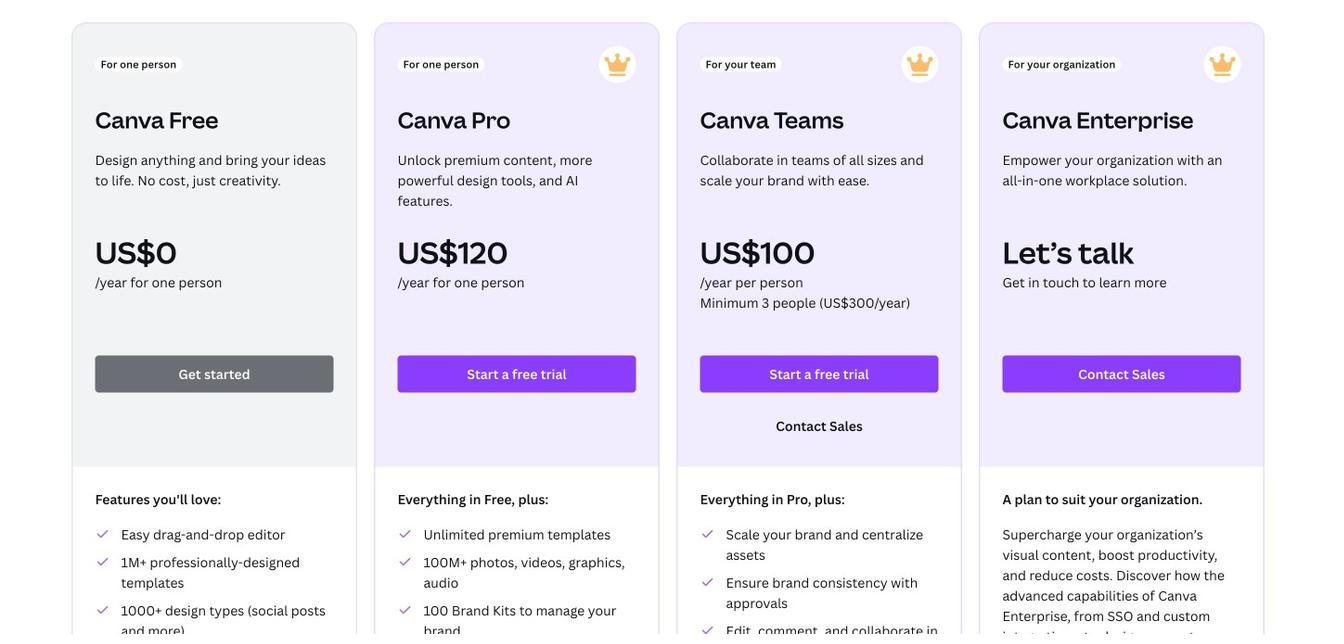 Task type: locate. For each thing, give the bounding box(es) containing it.
0 horizontal spatial paid plan image
[[902, 46, 939, 83]]

1 horizontal spatial paid plan image
[[1204, 46, 1242, 83]]

paid plan image
[[599, 46, 636, 83]]

paid plan image
[[902, 46, 939, 83], [1204, 46, 1242, 83]]



Task type: vqa. For each thing, say whether or not it's contained in the screenshot.
second Paid plan icon from the right
yes



Task type: describe. For each thing, give the bounding box(es) containing it.
1 paid plan image from the left
[[902, 46, 939, 83]]

2 paid plan image from the left
[[1204, 46, 1242, 83]]



